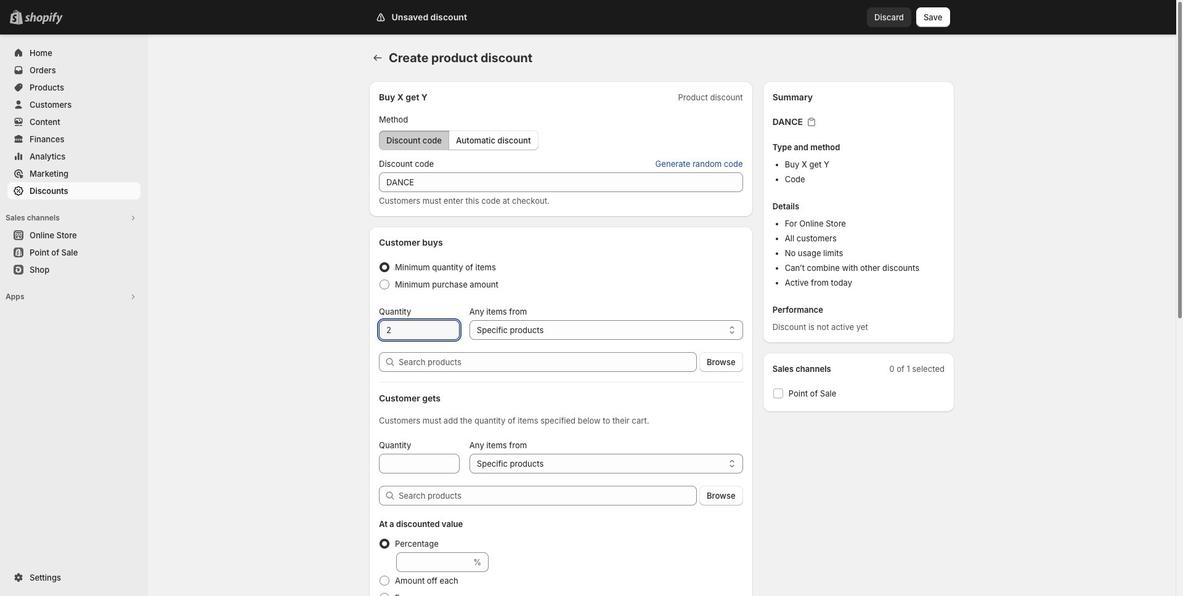 Task type: vqa. For each thing, say whether or not it's contained in the screenshot.
Search products text box
yes



Task type: locate. For each thing, give the bounding box(es) containing it.
2 search products text field from the top
[[399, 486, 697, 506]]

1 search products text field from the top
[[399, 353, 697, 372]]

0 vertical spatial search products text field
[[399, 353, 697, 372]]

1 vertical spatial search products text field
[[399, 486, 697, 506]]

None text field
[[379, 454, 460, 474]]

Search products text field
[[399, 353, 697, 372], [399, 486, 697, 506]]

None text field
[[379, 173, 743, 192], [379, 321, 460, 340], [396, 553, 471, 573], [379, 173, 743, 192], [379, 321, 460, 340], [396, 553, 471, 573]]

shopify image
[[25, 12, 63, 25]]



